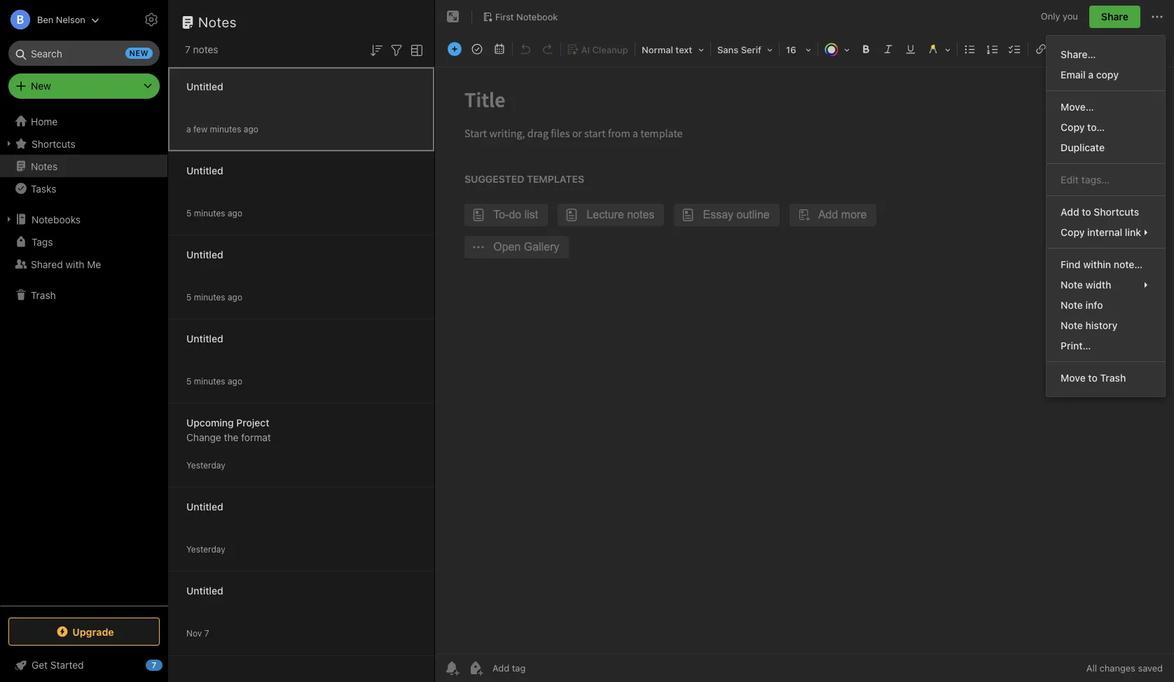 Task type: describe. For each thing, give the bounding box(es) containing it.
add tag image
[[468, 660, 484, 677]]

email a copy
[[1061, 69, 1119, 81]]

italic image
[[879, 39, 899, 59]]

Copy internal link field
[[1047, 222, 1166, 243]]

4 untitled from the top
[[186, 333, 223, 345]]

underline image
[[901, 39, 921, 59]]

notes link
[[0, 155, 168, 177]]

format
[[241, 431, 271, 443]]

get started
[[32, 660, 84, 672]]

upgrade button
[[8, 618, 160, 646]]

click to collapse image
[[163, 657, 173, 674]]

share… link
[[1047, 44, 1166, 64]]

more actions image
[[1150, 8, 1166, 25]]

ben nelson
[[37, 14, 85, 25]]

Sort options field
[[368, 41, 385, 59]]

email
[[1061, 69, 1086, 81]]

edit tags…
[[1061, 174, 1111, 186]]

share button
[[1090, 6, 1141, 28]]

Note width field
[[1047, 275, 1166, 295]]

notebooks
[[32, 213, 81, 225]]

notes
[[193, 43, 218, 55]]

first
[[496, 11, 514, 22]]

upcoming
[[186, 417, 234, 429]]

1 5 minutes ago from the top
[[186, 208, 243, 218]]

nov
[[186, 628, 202, 639]]

note info link
[[1047, 295, 1166, 315]]

note info
[[1061, 299, 1104, 311]]

note for note width
[[1061, 279, 1084, 291]]

add
[[1061, 206, 1080, 218]]

width
[[1086, 279, 1112, 291]]

only you
[[1042, 11, 1079, 22]]

tags
[[32, 236, 53, 248]]

note history link
[[1047, 315, 1166, 336]]

Add filters field
[[388, 41, 405, 59]]

note for note history
[[1061, 320, 1084, 332]]

6 untitled from the top
[[186, 585, 223, 597]]

find within note… link
[[1047, 254, 1166, 275]]

copy
[[1097, 69, 1119, 81]]

expand note image
[[445, 8, 462, 25]]

More actions field
[[1150, 6, 1166, 28]]

3 5 minutes ago from the top
[[186, 376, 243, 387]]

note history
[[1061, 320, 1118, 332]]

share
[[1102, 11, 1129, 22]]

sans serif
[[718, 44, 762, 55]]

1 5 from the top
[[186, 208, 192, 218]]

Font size field
[[782, 39, 817, 60]]

duplicate link
[[1047, 137, 1166, 158]]

get
[[32, 660, 48, 672]]

add to shortcuts link
[[1047, 202, 1166, 222]]

find
[[1061, 259, 1081, 271]]

Help and Learning task checklist field
[[0, 655, 168, 677]]

trash link
[[0, 284, 168, 306]]

5 untitled from the top
[[186, 501, 223, 513]]

changes
[[1100, 663, 1136, 674]]

tags…
[[1082, 174, 1111, 186]]

tasks button
[[0, 177, 168, 200]]

note window element
[[435, 0, 1175, 683]]

1 untitled from the top
[[186, 80, 223, 92]]

normal text
[[642, 44, 693, 55]]

indent image
[[1093, 39, 1112, 59]]

started
[[50, 660, 84, 672]]

new
[[129, 48, 149, 57]]

note width
[[1061, 279, 1112, 291]]

find within note…
[[1061, 259, 1143, 271]]

duplicate
[[1061, 142, 1105, 154]]

calendar event image
[[490, 39, 510, 59]]

2 5 from the top
[[186, 292, 192, 302]]

16
[[786, 44, 797, 55]]

move to trash link
[[1047, 368, 1166, 388]]

first notebook button
[[478, 7, 563, 27]]

Note Editor text field
[[435, 67, 1175, 654]]

checklist image
[[1006, 39, 1026, 59]]

only
[[1042, 11, 1061, 22]]

move… link
[[1047, 97, 1166, 117]]

shortcuts button
[[0, 132, 168, 155]]

move to trash
[[1061, 372, 1127, 384]]

share…
[[1061, 48, 1097, 60]]

notebook
[[517, 11, 558, 22]]

to for move
[[1089, 372, 1098, 384]]

upcoming project change the format
[[186, 417, 271, 443]]

shortcuts inside dropdown list menu
[[1094, 206, 1140, 218]]

nelson
[[56, 14, 85, 25]]



Task type: locate. For each thing, give the bounding box(es) containing it.
copy down add
[[1061, 226, 1085, 238]]

7 notes
[[185, 43, 218, 55]]

internal
[[1088, 226, 1123, 238]]

print…
[[1061, 340, 1092, 352]]

copy internal link
[[1061, 226, 1142, 238]]

to for add
[[1082, 206, 1092, 218]]

Heading level field
[[637, 39, 709, 60]]

new button
[[8, 74, 160, 99]]

shortcuts inside button
[[32, 138, 76, 150]]

ben
[[37, 14, 54, 25]]

1 horizontal spatial shortcuts
[[1094, 206, 1140, 218]]

2 horizontal spatial 7
[[204, 628, 209, 639]]

0 vertical spatial 5
[[186, 208, 192, 218]]

trash down "print…" "link"
[[1101, 372, 1127, 384]]

shared with me link
[[0, 253, 168, 275]]

1 vertical spatial to
[[1089, 372, 1098, 384]]

2 vertical spatial 5 minutes ago
[[186, 376, 243, 387]]

copy for copy to…
[[1061, 121, 1085, 133]]

alignment image
[[1056, 39, 1091, 59]]

edit
[[1061, 174, 1079, 186]]

copy for copy internal link
[[1061, 226, 1085, 238]]

Account field
[[0, 6, 99, 34]]

trash inside dropdown list menu
[[1101, 372, 1127, 384]]

0 horizontal spatial a
[[186, 124, 191, 134]]

you
[[1063, 11, 1079, 22]]

7 right nov
[[204, 628, 209, 639]]

copy to…
[[1061, 121, 1106, 133]]

with
[[66, 258, 84, 270]]

settings image
[[143, 11, 160, 28]]

note left info
[[1061, 299, 1084, 311]]

notes up tasks
[[31, 160, 58, 172]]

text
[[676, 44, 693, 55]]

dropdown list menu
[[1047, 44, 1166, 388]]

tasks
[[31, 183, 56, 195]]

bulleted list image
[[961, 39, 981, 59]]

Font color field
[[820, 39, 855, 60]]

note up print…
[[1061, 320, 1084, 332]]

task image
[[468, 39, 487, 59]]

untitled
[[186, 80, 223, 92], [186, 164, 223, 176], [186, 248, 223, 260], [186, 333, 223, 345], [186, 501, 223, 513], [186, 585, 223, 597]]

Highlight field
[[922, 39, 956, 60]]

a few minutes ago
[[186, 124, 259, 134]]

1 vertical spatial yesterday
[[186, 544, 226, 555]]

note width link
[[1047, 275, 1166, 295]]

to right move
[[1089, 372, 1098, 384]]

add to shortcuts
[[1061, 206, 1140, 218]]

3 untitled from the top
[[186, 248, 223, 260]]

1 vertical spatial 5
[[186, 292, 192, 302]]

2 vertical spatial 7
[[152, 661, 156, 670]]

0 vertical spatial 5 minutes ago
[[186, 208, 243, 218]]

1 note from the top
[[1061, 279, 1084, 291]]

1 vertical spatial a
[[186, 124, 191, 134]]

0 vertical spatial copy
[[1061, 121, 1085, 133]]

sans
[[718, 44, 739, 55]]

notes
[[198, 14, 237, 30], [31, 160, 58, 172]]

0 horizontal spatial 7
[[152, 661, 156, 670]]

0 vertical spatial a
[[1089, 69, 1094, 81]]

1 vertical spatial note
[[1061, 299, 1084, 311]]

note down find
[[1061, 279, 1084, 291]]

to right add
[[1082, 206, 1092, 218]]

Add tag field
[[491, 662, 597, 675]]

shared with me
[[31, 258, 101, 270]]

Search text field
[[18, 41, 150, 66]]

all changes saved
[[1087, 663, 1164, 674]]

Insert field
[[444, 39, 465, 59]]

Font family field
[[713, 39, 778, 60]]

tags button
[[0, 231, 168, 253]]

1 horizontal spatial trash
[[1101, 372, 1127, 384]]

7 left notes
[[185, 43, 191, 55]]

me
[[87, 258, 101, 270]]

note for note info
[[1061, 299, 1084, 311]]

copy internal link link
[[1047, 222, 1166, 243]]

serif
[[741, 44, 762, 55]]

new
[[31, 80, 51, 92]]

tree
[[0, 110, 168, 606]]

upgrade
[[72, 626, 114, 638]]

normal
[[642, 44, 674, 55]]

1 horizontal spatial notes
[[198, 14, 237, 30]]

numbered list image
[[983, 39, 1003, 59]]

View options field
[[405, 41, 425, 59]]

insert link image
[[1032, 39, 1051, 59]]

a left few
[[186, 124, 191, 134]]

0 horizontal spatial shortcuts
[[32, 138, 76, 150]]

1 vertical spatial trash
[[1101, 372, 1127, 384]]

3 5 from the top
[[186, 376, 192, 387]]

5
[[186, 208, 192, 218], [186, 292, 192, 302], [186, 376, 192, 387]]

notes up notes
[[198, 14, 237, 30]]

a inside dropdown list menu
[[1089, 69, 1094, 81]]

note inside note history link
[[1061, 320, 1084, 332]]

1 copy from the top
[[1061, 121, 1085, 133]]

2 note from the top
[[1061, 299, 1084, 311]]

notebooks link
[[0, 208, 168, 231]]

2 copy from the top
[[1061, 226, 1085, 238]]

0 vertical spatial yesterday
[[186, 460, 226, 471]]

2 untitled from the top
[[186, 164, 223, 176]]

note inside note width link
[[1061, 279, 1084, 291]]

2 vertical spatial 5
[[186, 376, 192, 387]]

to…
[[1088, 121, 1106, 133]]

expand notebooks image
[[4, 214, 15, 225]]

note inside note info link
[[1061, 299, 1084, 311]]

2 yesterday from the top
[[186, 544, 226, 555]]

1 vertical spatial shortcuts
[[1094, 206, 1140, 218]]

a
[[1089, 69, 1094, 81], [186, 124, 191, 134]]

shortcuts down the home
[[32, 138, 76, 150]]

nov 7
[[186, 628, 209, 639]]

3 note from the top
[[1061, 320, 1084, 332]]

0 horizontal spatial trash
[[31, 289, 56, 301]]

0 horizontal spatial notes
[[31, 160, 58, 172]]

0 vertical spatial note
[[1061, 279, 1084, 291]]

0 vertical spatial shortcuts
[[32, 138, 76, 150]]

7 for 7
[[152, 661, 156, 670]]

info
[[1086, 299, 1104, 311]]

note…
[[1114, 259, 1143, 271]]

within
[[1084, 259, 1112, 271]]

edit tags… link
[[1047, 170, 1166, 190]]

1 vertical spatial notes
[[31, 160, 58, 172]]

all
[[1087, 663, 1098, 674]]

copy inside 'link'
[[1061, 226, 1085, 238]]

7 inside help and learning task checklist field
[[152, 661, 156, 670]]

history
[[1086, 320, 1118, 332]]

the
[[224, 431, 239, 443]]

0 vertical spatial notes
[[198, 14, 237, 30]]

add a reminder image
[[444, 660, 461, 677]]

bold image
[[857, 39, 876, 59]]

0 vertical spatial 7
[[185, 43, 191, 55]]

move
[[1061, 372, 1086, 384]]

saved
[[1139, 663, 1164, 674]]

shared
[[31, 258, 63, 270]]

trash
[[31, 289, 56, 301], [1101, 372, 1127, 384]]

1 horizontal spatial a
[[1089, 69, 1094, 81]]

home link
[[0, 110, 168, 132]]

add filters image
[[388, 42, 405, 59]]

7 left click to collapse image
[[152, 661, 156, 670]]

1 vertical spatial 7
[[204, 628, 209, 639]]

trash down shared
[[31, 289, 56, 301]]

5 minutes ago
[[186, 208, 243, 218], [186, 292, 243, 302], [186, 376, 243, 387]]

shortcuts up copy internal link field
[[1094, 206, 1140, 218]]

7 for 7 notes
[[185, 43, 191, 55]]

few
[[193, 124, 208, 134]]

yesterday
[[186, 460, 226, 471], [186, 544, 226, 555]]

2 vertical spatial note
[[1061, 320, 1084, 332]]

copy to… link
[[1047, 117, 1166, 137]]

home
[[31, 115, 58, 127]]

email a copy link
[[1047, 64, 1166, 85]]

0 vertical spatial to
[[1082, 206, 1092, 218]]

minutes
[[210, 124, 241, 134], [194, 208, 225, 218], [194, 292, 225, 302], [194, 376, 225, 387]]

0 vertical spatial trash
[[31, 289, 56, 301]]

a left 'copy'
[[1089, 69, 1094, 81]]

print… link
[[1047, 336, 1166, 356]]

project
[[236, 417, 269, 429]]

copy down move…
[[1061, 121, 1085, 133]]

1 vertical spatial copy
[[1061, 226, 1085, 238]]

link
[[1126, 226, 1142, 238]]

note
[[1061, 279, 1084, 291], [1061, 299, 1084, 311], [1061, 320, 1084, 332]]

to
[[1082, 206, 1092, 218], [1089, 372, 1098, 384]]

new search field
[[18, 41, 153, 66]]

1 vertical spatial 5 minutes ago
[[186, 292, 243, 302]]

tree containing home
[[0, 110, 168, 606]]

1 horizontal spatial 7
[[185, 43, 191, 55]]

7
[[185, 43, 191, 55], [204, 628, 209, 639], [152, 661, 156, 670]]

2 5 minutes ago from the top
[[186, 292, 243, 302]]

first notebook
[[496, 11, 558, 22]]

1 yesterday from the top
[[186, 460, 226, 471]]

move…
[[1061, 101, 1095, 113]]

change
[[186, 431, 221, 443]]



Task type: vqa. For each thing, say whether or not it's contained in the screenshot.
Move to Trash link
yes



